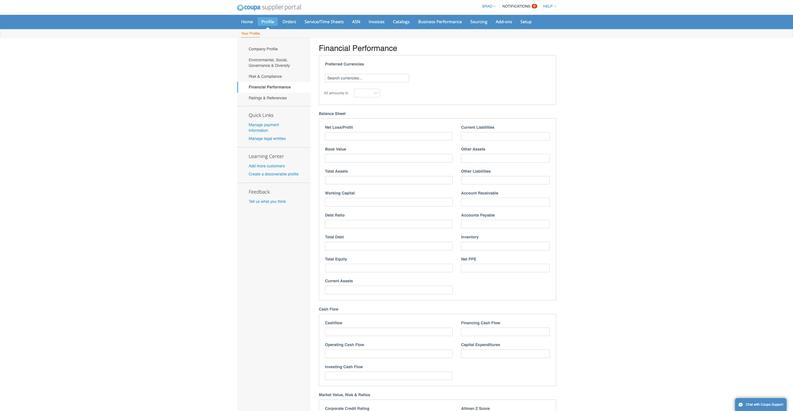 Task type: vqa. For each thing, say whether or not it's contained in the screenshot.
Copy
no



Task type: locate. For each thing, give the bounding box(es) containing it.
what
[[261, 199, 269, 204]]

liabilities up account receivable
[[473, 169, 491, 174]]

1 other from the top
[[461, 147, 472, 152]]

current liabilities
[[461, 125, 495, 130]]

2 other from the top
[[461, 169, 472, 174]]

assets
[[473, 147, 486, 152], [335, 169, 348, 174], [340, 279, 353, 283]]

0 vertical spatial performance
[[437, 19, 462, 24]]

working capital
[[325, 191, 355, 196]]

service/time sheets link
[[301, 17, 348, 26]]

2 manage from the top
[[249, 136, 263, 141]]

risk down governance
[[249, 74, 256, 79]]

assets down 'equity'
[[340, 279, 353, 283]]

capital right the working
[[342, 191, 355, 196]]

ppe
[[469, 257, 477, 261]]

1 horizontal spatial net
[[461, 257, 468, 261]]

total down book
[[325, 169, 334, 174]]

profile down coupa supplier portal image on the left
[[262, 19, 274, 24]]

financial performance down compliance
[[249, 85, 291, 89]]

1 vertical spatial financial
[[249, 85, 266, 89]]

orders
[[283, 19, 296, 24]]

profile for company profile
[[267, 47, 278, 51]]

performance up the currencies
[[353, 44, 397, 53]]

other up account
[[461, 169, 472, 174]]

legal
[[264, 136, 272, 141]]

tell
[[249, 199, 255, 204]]

net ppe
[[461, 257, 477, 261]]

assets down value
[[335, 169, 348, 174]]

create a discoverable profile
[[249, 172, 299, 177]]

add-ons link
[[492, 17, 516, 26]]

invoices
[[369, 19, 385, 24]]

1 vertical spatial total
[[325, 235, 334, 239]]

other liabilities
[[461, 169, 491, 174]]

risk
[[249, 74, 256, 79], [345, 393, 353, 397]]

references
[[267, 96, 287, 100]]

manage legal entities link
[[249, 136, 286, 141]]

performance up "references"
[[267, 85, 291, 89]]

1 vertical spatial risk
[[345, 393, 353, 397]]

cash for operating cash flow
[[345, 343, 354, 347]]

performance
[[437, 19, 462, 24], [353, 44, 397, 53], [267, 85, 291, 89]]

0 horizontal spatial net
[[325, 125, 331, 130]]

chat
[[746, 403, 753, 407]]

cash for financing cash flow
[[481, 321, 491, 325]]

liabilities up current liabilities text field
[[477, 125, 495, 130]]

& inside environmental, social, governance & diversity
[[271, 63, 274, 68]]

Search currencies... field
[[325, 74, 409, 82]]

manage inside manage payment information
[[249, 123, 263, 127]]

0 vertical spatial current
[[461, 125, 476, 130]]

1 vertical spatial financial performance
[[249, 85, 291, 89]]

debt
[[325, 213, 334, 218], [335, 235, 344, 239]]

manage payment information link
[[249, 123, 279, 133]]

debt left ratio
[[325, 213, 334, 218]]

0 horizontal spatial capital
[[342, 191, 355, 196]]

1 vertical spatial assets
[[335, 169, 348, 174]]

&
[[271, 63, 274, 68], [258, 74, 260, 79], [263, 96, 266, 100], [355, 393, 357, 397]]

entities
[[273, 136, 286, 141]]

sheet
[[335, 111, 346, 116]]

Current Liabilities text field
[[461, 132, 550, 141]]

net for net loss/profit
[[325, 125, 331, 130]]

business performance link
[[415, 17, 466, 26]]

2 vertical spatial performance
[[267, 85, 291, 89]]

manage legal entities
[[249, 136, 286, 141]]

1 manage from the top
[[249, 123, 263, 127]]

company profile
[[249, 47, 278, 51]]

2 vertical spatial assets
[[340, 279, 353, 283]]

profile up environmental, social, governance & diversity link
[[267, 47, 278, 51]]

customers
[[267, 164, 285, 168]]

1 horizontal spatial financial performance
[[319, 44, 397, 53]]

flow for financing cash flow
[[492, 321, 501, 325]]

financial up ratings
[[249, 85, 266, 89]]

& right ratings
[[263, 96, 266, 100]]

2 vertical spatial profile
[[267, 47, 278, 51]]

ratings
[[249, 96, 262, 100]]

Debt Ratio text field
[[325, 220, 453, 229]]

0 vertical spatial financial
[[319, 44, 350, 53]]

financial performance link
[[237, 82, 311, 93]]

0 horizontal spatial risk
[[249, 74, 256, 79]]

1 vertical spatial performance
[[353, 44, 397, 53]]

more
[[257, 164, 266, 168]]

3 total from the top
[[325, 257, 334, 261]]

0 vertical spatial manage
[[249, 123, 263, 127]]

navigation
[[480, 1, 556, 12]]

debt ratio
[[325, 213, 345, 218]]

0 vertical spatial assets
[[473, 147, 486, 152]]

performance right business
[[437, 19, 462, 24]]

Financing Cash Flow text field
[[461, 328, 550, 336]]

flow right 'investing' at the left bottom
[[354, 365, 363, 369]]

operating
[[325, 343, 344, 347]]

diversity
[[275, 63, 290, 68]]

0 horizontal spatial debt
[[325, 213, 334, 218]]

your profile link
[[241, 30, 260, 38]]

2 vertical spatial total
[[325, 257, 334, 261]]

help link
[[541, 4, 556, 8]]

z
[[476, 407, 478, 411]]

score
[[479, 407, 490, 411]]

total for total equity
[[325, 257, 334, 261]]

tell us what you think button
[[249, 199, 286, 205]]

payable
[[480, 213, 495, 218]]

ons
[[505, 19, 512, 24]]

1 vertical spatial other
[[461, 169, 472, 174]]

Cashflow text field
[[325, 328, 453, 336]]

current down the total equity
[[325, 279, 339, 283]]

0 horizontal spatial current
[[325, 279, 339, 283]]

flow for investing cash flow
[[354, 365, 363, 369]]

flow right operating
[[355, 343, 364, 347]]

other for other liabilities
[[461, 169, 472, 174]]

cash right financing
[[481, 321, 491, 325]]

total down debt ratio
[[325, 235, 334, 239]]

net for net ppe
[[461, 257, 468, 261]]

1 vertical spatial current
[[325, 279, 339, 283]]

Total Debt text field
[[325, 242, 453, 251]]

market
[[319, 393, 332, 397]]

1 horizontal spatial performance
[[353, 44, 397, 53]]

0 vertical spatial profile
[[262, 19, 274, 24]]

0 horizontal spatial performance
[[267, 85, 291, 89]]

cash right operating
[[345, 343, 354, 347]]

add-ons
[[496, 19, 512, 24]]

risk right value,
[[345, 393, 353, 397]]

0 vertical spatial liabilities
[[477, 125, 495, 130]]

brad
[[483, 4, 493, 8]]

accounts
[[461, 213, 479, 218]]

0 vertical spatial total
[[325, 169, 334, 174]]

home
[[241, 19, 253, 24]]

Capital Expenditures text field
[[461, 350, 550, 358]]

flow up cashflow
[[330, 307, 339, 312]]

& left diversity
[[271, 63, 274, 68]]

0 vertical spatial debt
[[325, 213, 334, 218]]

assets down 'current liabilities'
[[473, 147, 486, 152]]

1 vertical spatial net
[[461, 257, 468, 261]]

2 horizontal spatial performance
[[437, 19, 462, 24]]

1 horizontal spatial debt
[[335, 235, 344, 239]]

support
[[772, 403, 784, 407]]

think
[[278, 199, 286, 204]]

1 vertical spatial profile
[[250, 31, 260, 36]]

0 vertical spatial net
[[325, 125, 331, 130]]

social,
[[276, 58, 288, 62]]

1 vertical spatial liabilities
[[473, 169, 491, 174]]

1 vertical spatial manage
[[249, 136, 263, 141]]

liabilities for current liabilities
[[477, 125, 495, 130]]

currencies
[[344, 62, 364, 66]]

manage down information on the left top of the page
[[249, 136, 263, 141]]

other up other liabilities
[[461, 147, 472, 152]]

business performance
[[418, 19, 462, 24]]

current up other assets
[[461, 125, 476, 130]]

manage for manage legal entities
[[249, 136, 263, 141]]

sheets
[[331, 19, 344, 24]]

performance for financial performance link
[[267, 85, 291, 89]]

learning
[[249, 153, 268, 160]]

Other Liabilities text field
[[461, 176, 550, 185]]

learning center
[[249, 153, 284, 160]]

total equity
[[325, 257, 347, 261]]

1 horizontal spatial risk
[[345, 393, 353, 397]]

brad link
[[480, 4, 496, 8]]

manage up information on the left top of the page
[[249, 123, 263, 127]]

financial performance up the currencies
[[319, 44, 397, 53]]

0 horizontal spatial financial performance
[[249, 85, 291, 89]]

1 total from the top
[[325, 169, 334, 174]]

1 horizontal spatial capital
[[461, 343, 474, 347]]

Net PPE text field
[[461, 264, 550, 273]]

book
[[325, 147, 335, 152]]

& down governance
[[258, 74, 260, 79]]

financial performance
[[319, 44, 397, 53], [249, 85, 291, 89]]

Investing Cash Flow text field
[[325, 372, 453, 380]]

0 vertical spatial other
[[461, 147, 472, 152]]

1 horizontal spatial current
[[461, 125, 476, 130]]

capital left expenditures
[[461, 343, 474, 347]]

debt down ratio
[[335, 235, 344, 239]]

in
[[345, 90, 348, 96]]

Net Loss/Profit text field
[[325, 132, 453, 141]]

corporate
[[325, 407, 344, 411]]

manage
[[249, 123, 263, 127], [249, 136, 263, 141]]

performance for business performance link at right
[[437, 19, 462, 24]]

flow
[[330, 307, 339, 312], [492, 321, 501, 325], [355, 343, 364, 347], [354, 365, 363, 369]]

net loss/profit
[[325, 125, 353, 130]]

market value, risk & ratios
[[319, 393, 370, 397]]

0 horizontal spatial financial
[[249, 85, 266, 89]]

balance
[[319, 111, 334, 116]]

flow up financing cash flow text field
[[492, 321, 501, 325]]

2 total from the top
[[325, 235, 334, 239]]

sourcing
[[471, 19, 488, 24]]

net left ppe
[[461, 257, 468, 261]]

financial
[[319, 44, 350, 53], [249, 85, 266, 89]]

net down balance
[[325, 125, 331, 130]]

assets for current assets
[[340, 279, 353, 283]]

cash right 'investing' at the left bottom
[[343, 365, 353, 369]]

financial up preferred on the top left of page
[[319, 44, 350, 53]]

profile right your
[[250, 31, 260, 36]]

profile
[[262, 19, 274, 24], [250, 31, 260, 36], [267, 47, 278, 51]]

total left 'equity'
[[325, 257, 334, 261]]

profile
[[288, 172, 299, 177]]

account receivable
[[461, 191, 499, 196]]



Task type: describe. For each thing, give the bounding box(es) containing it.
ratings & references
[[249, 96, 287, 100]]

flow for operating cash flow
[[355, 343, 364, 347]]

chat with coupa support button
[[735, 399, 787, 411]]

sourcing link
[[467, 17, 491, 26]]

Other Assets text field
[[461, 154, 550, 163]]

corporate credit rating
[[325, 407, 370, 411]]

manage payment information
[[249, 123, 279, 133]]

business
[[418, 19, 436, 24]]

manage for manage payment information
[[249, 123, 263, 127]]

discoverable
[[265, 172, 287, 177]]

all amounts in
[[324, 90, 348, 96]]

Operating Cash Flow text field
[[325, 350, 453, 358]]

amounts
[[329, 90, 344, 96]]

capital expenditures
[[461, 343, 500, 347]]

Account Receivable text field
[[461, 198, 550, 207]]

ratios
[[358, 393, 370, 397]]

account
[[461, 191, 477, 196]]

1 horizontal spatial financial
[[319, 44, 350, 53]]

working
[[325, 191, 341, 196]]

environmental, social, governance & diversity link
[[237, 55, 311, 71]]

chat with coupa support
[[746, 403, 784, 407]]

environmental, social, governance & diversity
[[249, 58, 290, 68]]

cash flow
[[319, 307, 339, 312]]

current for current liabilities
[[461, 125, 476, 130]]

balance sheet
[[319, 111, 346, 116]]

expenditures
[[476, 343, 500, 347]]

& left ratios on the bottom left
[[355, 393, 357, 397]]

book value
[[325, 147, 346, 152]]

total assets
[[325, 169, 348, 174]]

total for total assets
[[325, 169, 334, 174]]

a
[[262, 172, 264, 177]]

Current Assets text field
[[325, 286, 453, 295]]

help
[[544, 4, 553, 8]]

links
[[263, 112, 274, 118]]

rating
[[357, 407, 370, 411]]

investing
[[325, 365, 342, 369]]

1 vertical spatial capital
[[461, 343, 474, 347]]

risk & compliance link
[[237, 71, 311, 82]]

0 vertical spatial financial performance
[[319, 44, 397, 53]]

center
[[269, 153, 284, 160]]

0 vertical spatial risk
[[249, 74, 256, 79]]

notifications 0
[[503, 4, 536, 8]]

total debt
[[325, 235, 344, 239]]

coupa supplier portal image
[[233, 1, 305, 15]]

ratings & references link
[[237, 93, 311, 103]]

Inventory text field
[[461, 242, 550, 251]]

total for total debt
[[325, 235, 334, 239]]

governance
[[249, 63, 270, 68]]

other assets
[[461, 147, 486, 152]]

0 vertical spatial capital
[[342, 191, 355, 196]]

risk & compliance
[[249, 74, 282, 79]]

setup link
[[517, 17, 536, 26]]

profile for your profile
[[250, 31, 260, 36]]

profile link
[[258, 17, 278, 26]]

investing cash flow
[[325, 365, 363, 369]]

quick
[[249, 112, 261, 118]]

feedback
[[249, 189, 270, 195]]

environmental,
[[249, 58, 275, 62]]

altman
[[461, 407, 475, 411]]

catalogs
[[393, 19, 410, 24]]

value
[[336, 147, 346, 152]]

Working Capital text field
[[325, 198, 453, 207]]

Accounts Payable text field
[[461, 220, 550, 229]]

add more customers link
[[249, 164, 285, 168]]

company
[[249, 47, 266, 51]]

altman z score
[[461, 407, 490, 411]]

assets for other assets
[[473, 147, 486, 152]]

loss/profit
[[333, 125, 353, 130]]

liabilities for other liabilities
[[473, 169, 491, 174]]

compliance
[[261, 74, 282, 79]]

company profile link
[[237, 44, 311, 55]]

coupa
[[761, 403, 771, 407]]

1 vertical spatial debt
[[335, 235, 344, 239]]

notifications
[[503, 4, 531, 8]]

information
[[249, 128, 268, 133]]

financing
[[461, 321, 480, 325]]

all
[[324, 90, 328, 96]]

Book Value text field
[[325, 154, 453, 163]]

current for current assets
[[325, 279, 339, 283]]

you
[[270, 199, 277, 204]]

setup
[[521, 19, 532, 24]]

catalogs link
[[390, 17, 414, 26]]

asn link
[[349, 17, 364, 26]]

equity
[[335, 257, 347, 261]]

preferred currencies
[[325, 62, 364, 66]]

cash up cashflow
[[319, 307, 329, 312]]

create
[[249, 172, 261, 177]]

financing cash flow
[[461, 321, 501, 325]]

other for other assets
[[461, 147, 472, 152]]

create a discoverable profile link
[[249, 172, 299, 177]]

navigation containing notifications 0
[[480, 1, 556, 12]]

inventory
[[461, 235, 479, 239]]

cash for investing cash flow
[[343, 365, 353, 369]]

with
[[754, 403, 760, 407]]

assets for total assets
[[335, 169, 348, 174]]

add more customers
[[249, 164, 285, 168]]

receivable
[[478, 191, 499, 196]]

invoices link
[[365, 17, 388, 26]]

add-
[[496, 19, 505, 24]]

orders link
[[279, 17, 300, 26]]

Total Equity text field
[[325, 264, 453, 273]]

tell us what you think
[[249, 199, 286, 204]]

Total Assets text field
[[325, 176, 453, 185]]



